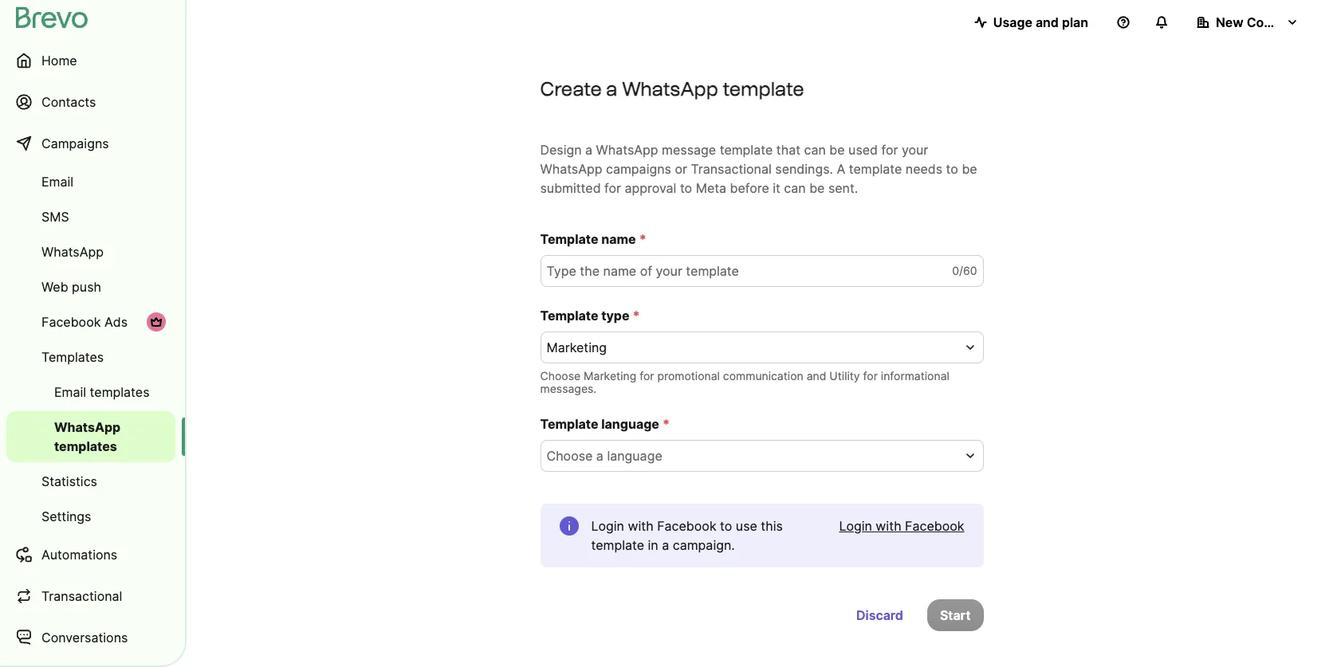 Task type: locate. For each thing, give the bounding box(es) containing it.
login
[[591, 518, 624, 534], [839, 518, 872, 534]]

1 vertical spatial choose
[[547, 448, 593, 464]]

choose up template language *
[[540, 369, 581, 383]]

template
[[540, 231, 599, 247], [540, 308, 599, 324], [540, 416, 599, 432]]

to left the use
[[720, 518, 732, 534]]

for right utility
[[863, 369, 878, 383]]

alert containing login with facebook to use this template in a campaign.
[[540, 504, 984, 568]]

to
[[946, 161, 958, 177], [680, 180, 692, 196], [720, 518, 732, 534]]

left___rvooi image
[[150, 316, 163, 329]]

transactional down automations
[[41, 589, 122, 604]]

for
[[882, 142, 898, 158], [605, 180, 621, 196], [640, 369, 654, 383], [863, 369, 878, 383]]

choose
[[540, 369, 581, 383], [547, 448, 593, 464]]

1 horizontal spatial and
[[1036, 14, 1059, 30]]

can right it
[[784, 180, 806, 196]]

1 vertical spatial and
[[807, 369, 826, 383]]

0 horizontal spatial transactional
[[41, 589, 122, 604]]

language down template language *
[[607, 448, 662, 464]]

can up "sendings." at the right of page
[[804, 142, 826, 158]]

0 horizontal spatial and
[[807, 369, 826, 383]]

contacts
[[41, 94, 96, 110]]

and left the plan
[[1036, 14, 1059, 30]]

a right create
[[606, 77, 618, 100]]

whatsapp up web push on the top
[[41, 244, 104, 260]]

web
[[41, 279, 68, 295]]

*
[[639, 231, 646, 247], [633, 308, 640, 324], [663, 416, 670, 432]]

a inside design a whatsapp message template that can be used for your whatsapp campaigns or transactional sendings. a template needs to be submitted for approval to meta before it can be sent.
[[585, 142, 593, 158]]

alert
[[540, 504, 984, 568]]

0 vertical spatial be
[[830, 142, 845, 158]]

approval
[[625, 180, 677, 196]]

transactional inside design a whatsapp message template that can be used for your whatsapp campaigns or transactional sendings. a template needs to be submitted for approval to meta before it can be sent.
[[691, 161, 772, 177]]

2 with from the left
[[876, 518, 902, 534]]

to inside login with facebook to use this template in a campaign.
[[720, 518, 732, 534]]

a down template language *
[[596, 448, 604, 464]]

design
[[540, 142, 582, 158]]

needs
[[906, 161, 943, 177]]

transactional
[[691, 161, 772, 177], [41, 589, 122, 604]]

2 vertical spatial to
[[720, 518, 732, 534]]

1 horizontal spatial with
[[876, 518, 902, 534]]

1 horizontal spatial transactional
[[691, 161, 772, 177]]

templates down templates link
[[90, 384, 150, 400]]

None field
[[547, 447, 958, 466]]

settings
[[41, 509, 91, 525]]

Type the name of your template text field
[[540, 255, 984, 287]]

* right type
[[633, 308, 640, 324]]

* for template language *
[[663, 416, 670, 432]]

usage
[[993, 14, 1033, 30]]

2 horizontal spatial be
[[962, 161, 977, 177]]

and inside the choose marketing for promotional communication and utility for informational messages.
[[807, 369, 826, 383]]

0 vertical spatial to
[[946, 161, 958, 177]]

sendings.
[[775, 161, 833, 177]]

be up a
[[830, 142, 845, 158]]

campaigns
[[41, 136, 109, 152]]

informational
[[881, 369, 950, 383]]

0 vertical spatial marketing
[[547, 340, 607, 356]]

be down "sendings." at the right of page
[[810, 180, 825, 196]]

0 horizontal spatial with
[[628, 518, 654, 534]]

new company
[[1216, 14, 1306, 30]]

email templates link
[[6, 376, 175, 408]]

facebook inside 'link'
[[905, 518, 964, 534]]

new
[[1216, 14, 1244, 30]]

0 vertical spatial templates
[[90, 384, 150, 400]]

* down promotional
[[663, 416, 670, 432]]

none field inside choose a language popup button
[[547, 447, 958, 466]]

1 vertical spatial template
[[540, 308, 599, 324]]

2 horizontal spatial facebook
[[905, 518, 964, 534]]

in
[[648, 537, 658, 553]]

email
[[41, 174, 73, 190], [54, 384, 86, 400]]

1 vertical spatial marketing
[[584, 369, 637, 383]]

marketing button
[[540, 332, 984, 364]]

3 template from the top
[[540, 416, 599, 432]]

a right in on the left bottom of the page
[[662, 537, 669, 553]]

templates inside whatsapp templates
[[54, 439, 117, 455]]

2 horizontal spatial to
[[946, 161, 958, 177]]

login inside login with facebook to use this template in a campaign.
[[591, 518, 624, 534]]

1 horizontal spatial facebook
[[657, 518, 717, 534]]

1 vertical spatial transactional
[[41, 589, 122, 604]]

a
[[606, 77, 618, 100], [585, 142, 593, 158], [596, 448, 604, 464], [662, 537, 669, 553]]

choose a language
[[547, 448, 662, 464]]

1 vertical spatial *
[[633, 308, 640, 324]]

0 vertical spatial *
[[639, 231, 646, 247]]

create
[[540, 77, 602, 100]]

marketing
[[547, 340, 607, 356], [584, 369, 637, 383]]

marketing down template type *
[[547, 340, 607, 356]]

1 vertical spatial can
[[784, 180, 806, 196]]

2 template from the top
[[540, 308, 599, 324]]

1 vertical spatial email
[[54, 384, 86, 400]]

sent.
[[828, 180, 858, 196]]

messages.
[[540, 382, 597, 396]]

1 vertical spatial language
[[607, 448, 662, 464]]

marketing up template language *
[[584, 369, 637, 383]]

0 vertical spatial email
[[41, 174, 73, 190]]

a for design
[[585, 142, 593, 158]]

company
[[1247, 14, 1306, 30]]

name
[[601, 231, 636, 247]]

language up choose a language on the left bottom
[[601, 416, 659, 432]]

2 vertical spatial template
[[540, 416, 599, 432]]

1 login from the left
[[591, 518, 624, 534]]

a right design
[[585, 142, 593, 158]]

with inside 'link'
[[876, 518, 902, 534]]

0 horizontal spatial login
[[591, 518, 624, 534]]

used
[[849, 142, 878, 158]]

be right needs
[[962, 161, 977, 177]]

choose inside popup button
[[547, 448, 593, 464]]

templates link
[[6, 341, 175, 373]]

and
[[1036, 14, 1059, 30], [807, 369, 826, 383]]

facebook ads link
[[6, 306, 175, 338]]

* right name
[[639, 231, 646, 247]]

templates
[[41, 349, 104, 365]]

facebook inside login with facebook to use this template in a campaign.
[[657, 518, 717, 534]]

type
[[601, 308, 630, 324]]

template name *
[[540, 231, 646, 247]]

1 template from the top
[[540, 231, 599, 247]]

2 login from the left
[[839, 518, 872, 534]]

templates up "statistics" link
[[54, 439, 117, 455]]

1 vertical spatial templates
[[54, 439, 117, 455]]

a for choose
[[596, 448, 604, 464]]

1 horizontal spatial login
[[839, 518, 872, 534]]

campaigns link
[[6, 124, 175, 163]]

to right needs
[[946, 161, 958, 177]]

0 vertical spatial and
[[1036, 14, 1059, 30]]

can
[[804, 142, 826, 158], [784, 180, 806, 196]]

template left in on the left bottom of the page
[[591, 537, 644, 553]]

a inside choose a language popup button
[[596, 448, 604, 464]]

1 horizontal spatial to
[[720, 518, 732, 534]]

template left type
[[540, 308, 599, 324]]

2 vertical spatial *
[[663, 416, 670, 432]]

with
[[628, 518, 654, 534], [876, 518, 902, 534]]

communication
[[723, 369, 804, 383]]

template up before
[[720, 142, 773, 158]]

login for login with facebook to use this template in a campaign.
[[591, 518, 624, 534]]

templates
[[90, 384, 150, 400], [54, 439, 117, 455]]

sms
[[41, 209, 69, 225]]

and left utility
[[807, 369, 826, 383]]

to down the or
[[680, 180, 692, 196]]

0 horizontal spatial be
[[810, 180, 825, 196]]

choose for choose marketing for promotional communication and utility for informational messages.
[[540, 369, 581, 383]]

0 / 60
[[952, 264, 977, 278]]

with inside login with facebook to use this template in a campaign.
[[628, 518, 654, 534]]

template language *
[[540, 416, 670, 432]]

template for template language
[[540, 416, 599, 432]]

whatsapp
[[622, 77, 718, 100], [596, 142, 658, 158], [540, 161, 602, 177], [41, 244, 104, 260], [54, 419, 121, 435]]

transactional up before
[[691, 161, 772, 177]]

0 vertical spatial choose
[[540, 369, 581, 383]]

email down templates
[[54, 384, 86, 400]]

ads
[[104, 314, 128, 330]]

email link
[[6, 166, 175, 198]]

new company button
[[1184, 6, 1312, 38]]

template
[[723, 77, 804, 100], [720, 142, 773, 158], [849, 161, 902, 177], [591, 537, 644, 553]]

campaigns
[[606, 161, 671, 177]]

0 horizontal spatial facebook
[[41, 314, 101, 330]]

language inside choose a language popup button
[[607, 448, 662, 464]]

choose down template language *
[[547, 448, 593, 464]]

be
[[830, 142, 845, 158], [962, 161, 977, 177], [810, 180, 825, 196]]

0 vertical spatial transactional
[[691, 161, 772, 177]]

login inside login with facebook 'link'
[[839, 518, 872, 534]]

that
[[776, 142, 801, 158]]

marketing inside the choose marketing for promotional communication and utility for informational messages.
[[584, 369, 637, 383]]

template down messages.
[[540, 416, 599, 432]]

it
[[773, 180, 781, 196]]

language
[[601, 416, 659, 432], [607, 448, 662, 464]]

template left name
[[540, 231, 599, 247]]

discard
[[856, 608, 903, 624]]

0 horizontal spatial to
[[680, 180, 692, 196]]

conversations
[[41, 630, 128, 646]]

email up sms at the left top of the page
[[41, 174, 73, 190]]

whatsapp link
[[6, 236, 175, 268]]

choose inside the choose marketing for promotional communication and utility for informational messages.
[[540, 369, 581, 383]]

facebook for login with facebook to use this template in a campaign.
[[657, 518, 717, 534]]

0 vertical spatial template
[[540, 231, 599, 247]]

template up that
[[723, 77, 804, 100]]

1 vertical spatial to
[[680, 180, 692, 196]]

1 with from the left
[[628, 518, 654, 534]]



Task type: vqa. For each thing, say whether or not it's contained in the screenshot.
DxrBF image
no



Task type: describe. For each thing, give the bounding box(es) containing it.
web push
[[41, 279, 101, 295]]

design a whatsapp message template that can be used for your whatsapp campaigns or transactional sendings. a template needs to be submitted for approval to meta before it can be sent.
[[540, 142, 977, 196]]

template down the used
[[849, 161, 902, 177]]

facebook for login with facebook
[[905, 518, 964, 534]]

/
[[959, 264, 963, 278]]

template for template type
[[540, 308, 599, 324]]

automations
[[41, 547, 117, 563]]

whatsapp down email templates link
[[54, 419, 121, 435]]

template type *
[[540, 308, 640, 324]]

this
[[761, 518, 783, 534]]

utility
[[830, 369, 860, 383]]

0 vertical spatial can
[[804, 142, 826, 158]]

submitted
[[540, 180, 601, 196]]

web push link
[[6, 271, 175, 303]]

or
[[675, 161, 687, 177]]

for left your
[[882, 142, 898, 158]]

promotional
[[657, 369, 720, 383]]

create a whatsapp template
[[540, 77, 804, 100]]

a inside login with facebook to use this template in a campaign.
[[662, 537, 669, 553]]

and inside the usage and plan button
[[1036, 14, 1059, 30]]

0
[[952, 264, 959, 278]]

templates for email templates
[[90, 384, 150, 400]]

meta
[[696, 180, 727, 196]]

email for email
[[41, 174, 73, 190]]

usage and plan button
[[961, 6, 1101, 38]]

marketing inside popup button
[[547, 340, 607, 356]]

1 vertical spatial be
[[962, 161, 977, 177]]

with for login with facebook
[[876, 518, 902, 534]]

template for template name
[[540, 231, 599, 247]]

0 vertical spatial language
[[601, 416, 659, 432]]

whatsapp up campaigns
[[596, 142, 658, 158]]

sms link
[[6, 201, 175, 233]]

for left promotional
[[640, 369, 654, 383]]

login for login with facebook
[[839, 518, 872, 534]]

usage and plan
[[993, 14, 1088, 30]]

* for template name *
[[639, 231, 646, 247]]

before
[[730, 180, 769, 196]]

settings link
[[6, 501, 175, 533]]

login with facebook link
[[839, 517, 964, 536]]

whatsapp up message
[[622, 77, 718, 100]]

conversations link
[[6, 619, 175, 657]]

email for email templates
[[54, 384, 86, 400]]

a
[[837, 161, 845, 177]]

plan
[[1062, 14, 1088, 30]]

60
[[963, 264, 977, 278]]

message
[[662, 142, 716, 158]]

start button
[[927, 600, 984, 632]]

login with facebook to use this template in a campaign.
[[591, 518, 783, 553]]

2 vertical spatial be
[[810, 180, 825, 196]]

contacts link
[[6, 83, 175, 121]]

choose for choose a language
[[547, 448, 593, 464]]

choose marketing for promotional communication and utility for informational messages.
[[540, 369, 950, 396]]

whatsapp up "submitted"
[[540, 161, 602, 177]]

discard button
[[844, 600, 916, 632]]

home link
[[6, 41, 175, 80]]

facebook inside "link"
[[41, 314, 101, 330]]

* for template type *
[[633, 308, 640, 324]]

your
[[902, 142, 928, 158]]

whatsapp templates link
[[6, 411, 175, 463]]

login with facebook
[[839, 518, 964, 534]]

for down campaigns
[[605, 180, 621, 196]]

start
[[940, 608, 971, 624]]

facebook ads
[[41, 314, 128, 330]]

template inside login with facebook to use this template in a campaign.
[[591, 537, 644, 553]]

with for login with facebook to use this template in a campaign.
[[628, 518, 654, 534]]

statistics link
[[6, 466, 175, 498]]

whatsapp templates
[[54, 419, 121, 455]]

a for create
[[606, 77, 618, 100]]

use
[[736, 518, 757, 534]]

email templates
[[54, 384, 150, 400]]

automations link
[[6, 536, 175, 574]]

1 horizontal spatial be
[[830, 142, 845, 158]]

choose a language button
[[540, 440, 984, 472]]

statistics
[[41, 474, 97, 490]]

transactional link
[[6, 577, 175, 616]]

home
[[41, 53, 77, 69]]

campaign.
[[673, 537, 735, 553]]

templates for whatsapp templates
[[54, 439, 117, 455]]

push
[[72, 279, 101, 295]]



